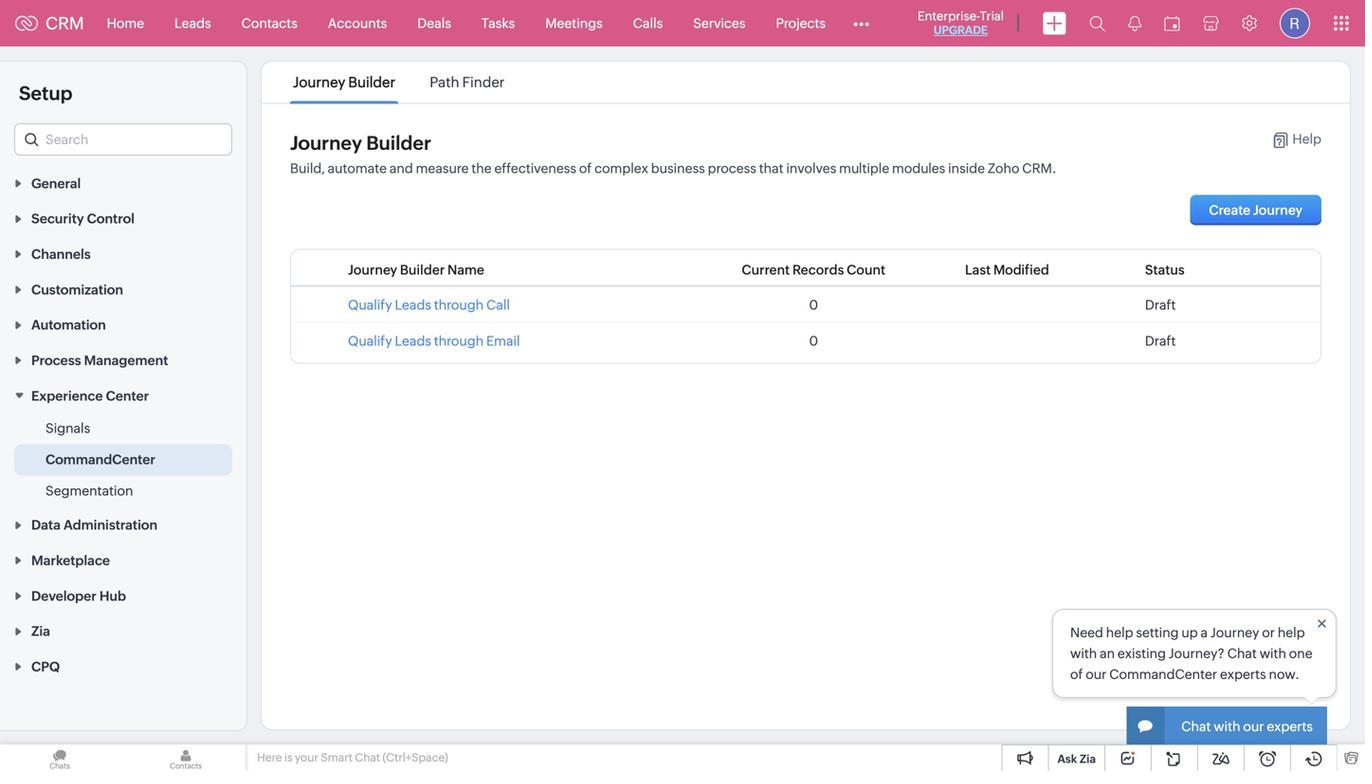Task type: locate. For each thing, give the bounding box(es) containing it.
journey for journey builder name
[[348, 262, 398, 277]]

our inside need help setting up a journey or help with an existing journey? chat with one of our commandcenter experts now.
[[1086, 667, 1107, 682]]

2 through from the top
[[434, 333, 484, 349]]

of inside need help setting up a journey or help with an existing journey? chat with one of our commandcenter experts now.
[[1071, 667, 1084, 682]]

builder down accounts link
[[348, 74, 396, 91]]

journey builder link
[[290, 74, 399, 91]]

1 vertical spatial leads
[[395, 297, 432, 313]]

journey up build,
[[290, 132, 362, 154]]

services
[[694, 16, 746, 31]]

accounts
[[328, 16, 387, 31]]

need
[[1071, 625, 1104, 640]]

1 horizontal spatial with
[[1214, 719, 1241, 734]]

general
[[31, 176, 81, 191]]

0 horizontal spatial chat
[[355, 751, 380, 764]]

1 vertical spatial 0
[[810, 333, 819, 349]]

automate
[[328, 161, 387, 176]]

0 vertical spatial of
[[579, 161, 592, 176]]

Other Modules field
[[841, 8, 882, 38]]

1 horizontal spatial our
[[1244, 719, 1265, 734]]

last
[[966, 262, 991, 277]]

chat right smart
[[355, 751, 380, 764]]

2 draft from the top
[[1146, 333, 1177, 349]]

2 qualify from the top
[[348, 333, 392, 349]]

0 horizontal spatial our
[[1086, 667, 1107, 682]]

1 vertical spatial commandcenter
[[1110, 667, 1218, 682]]

0 horizontal spatial experts
[[1221, 667, 1267, 682]]

0 horizontal spatial commandcenter
[[46, 452, 155, 467]]

leads for qualify leads through call
[[395, 297, 432, 313]]

journey right a
[[1211, 625, 1260, 640]]

with down or in the bottom right of the page
[[1260, 646, 1287, 661]]

0 vertical spatial zia
[[31, 624, 50, 639]]

create journey button
[[1191, 195, 1322, 225]]

chat right 'journey?'
[[1228, 646, 1258, 661]]

1 horizontal spatial chat
[[1182, 719, 1212, 734]]

chat with our experts
[[1182, 719, 1314, 734]]

business
[[651, 161, 706, 176]]

help up an at the bottom of page
[[1107, 625, 1134, 640]]

developer hub button
[[0, 578, 247, 613]]

0 horizontal spatial of
[[579, 161, 592, 176]]

help
[[1107, 625, 1134, 640], [1278, 625, 1306, 640]]

journey inside journey builder build, automate and measure the effectiveness of complex business process that involves multiple modules inside zoho crm.
[[290, 132, 362, 154]]

builder up and
[[366, 132, 432, 154]]

through
[[434, 297, 484, 313], [434, 333, 484, 349]]

0 vertical spatial 0
[[810, 297, 819, 313]]

1 vertical spatial draft
[[1146, 333, 1177, 349]]

1 through from the top
[[434, 297, 484, 313]]

commandcenter inside experience center region
[[46, 452, 155, 467]]

create
[[1210, 203, 1251, 218]]

path
[[430, 74, 460, 91]]

builder
[[348, 74, 396, 91], [366, 132, 432, 154], [400, 262, 445, 277]]

1 horizontal spatial help
[[1278, 625, 1306, 640]]

inside
[[949, 161, 986, 176]]

customization
[[31, 282, 123, 297]]

help link
[[1253, 131, 1322, 148]]

qualify
[[348, 297, 392, 313], [348, 333, 392, 349]]

0 vertical spatial experts
[[1221, 667, 1267, 682]]

here is your smart chat (ctrl+space)
[[257, 751, 448, 764]]

1 vertical spatial zia
[[1080, 753, 1096, 765]]

experience center button
[[0, 378, 247, 413]]

1 qualify from the top
[[348, 297, 392, 313]]

journey
[[293, 74, 346, 91], [290, 132, 362, 154], [1254, 203, 1303, 218], [348, 262, 398, 277], [1211, 625, 1260, 640]]

need help setting up a journey or help with an existing journey? chat with one of our commandcenter experts now.
[[1071, 625, 1313, 682]]

builder up the qualify leads through call link
[[400, 262, 445, 277]]

segmentation link
[[46, 481, 133, 500]]

1 horizontal spatial of
[[1071, 667, 1084, 682]]

builder for journey builder
[[348, 74, 396, 91]]

crm link
[[15, 14, 84, 33]]

journey builder build, automate and measure the effectiveness of complex business process that involves multiple modules inside zoho crm.
[[290, 132, 1057, 176]]

0 horizontal spatial help
[[1107, 625, 1134, 640]]

chat
[[1228, 646, 1258, 661], [1182, 719, 1212, 734], [355, 751, 380, 764]]

journey builder
[[293, 74, 396, 91]]

1 vertical spatial through
[[434, 333, 484, 349]]

experts
[[1221, 667, 1267, 682], [1268, 719, 1314, 734]]

is
[[284, 751, 293, 764]]

data administration button
[[0, 507, 247, 542]]

current
[[742, 262, 790, 277]]

involves
[[787, 161, 837, 176]]

zoho
[[988, 161, 1020, 176]]

leads for qualify leads through email
[[395, 333, 432, 349]]

customization button
[[0, 271, 247, 307]]

journey down accounts
[[293, 74, 346, 91]]

leads down journey builder name
[[395, 297, 432, 313]]

path finder
[[430, 74, 505, 91]]

journey inside button
[[1254, 203, 1303, 218]]

qualify for qualify leads through email
[[348, 333, 392, 349]]

0 horizontal spatial with
[[1071, 646, 1098, 661]]

journey right create at the top right
[[1254, 203, 1303, 218]]

qualify down journey builder name
[[348, 297, 392, 313]]

cpq button
[[0, 649, 247, 684]]

zia right ask
[[1080, 753, 1096, 765]]

commandcenter
[[46, 452, 155, 467], [1110, 667, 1218, 682]]

draft
[[1146, 297, 1177, 313], [1146, 333, 1177, 349]]

list containing journey builder
[[276, 62, 522, 103]]

1 vertical spatial of
[[1071, 667, 1084, 682]]

logo image
[[15, 16, 38, 31]]

None field
[[14, 123, 232, 156]]

automation button
[[0, 307, 247, 342]]

1 vertical spatial builder
[[366, 132, 432, 154]]

setup
[[19, 83, 73, 104]]

2 horizontal spatial chat
[[1228, 646, 1258, 661]]

through down name
[[434, 297, 484, 313]]

journey for journey builder
[[293, 74, 346, 91]]

data
[[31, 518, 61, 533]]

0 horizontal spatial zia
[[31, 624, 50, 639]]

2 vertical spatial builder
[[400, 262, 445, 277]]

of left complex
[[579, 161, 592, 176]]

the
[[472, 161, 492, 176]]

experts down now.
[[1268, 719, 1314, 734]]

1 0 from the top
[[810, 297, 819, 313]]

of
[[579, 161, 592, 176], [1071, 667, 1084, 682]]

home
[[107, 16, 144, 31]]

2 vertical spatial leads
[[395, 333, 432, 349]]

search image
[[1090, 15, 1106, 31]]

leads right home link
[[175, 16, 211, 31]]

an
[[1100, 646, 1116, 661]]

commandcenter down existing
[[1110, 667, 1218, 682]]

signals link
[[46, 419, 90, 438]]

0 vertical spatial chat
[[1228, 646, 1258, 661]]

through left "email"
[[434, 333, 484, 349]]

qualify down the qualify leads through call link
[[348, 333, 392, 349]]

0 vertical spatial our
[[1086, 667, 1107, 682]]

with down 'journey?'
[[1214, 719, 1241, 734]]

with down need
[[1071, 646, 1098, 661]]

chat inside need help setting up a journey or help with an existing journey? chat with one of our commandcenter experts now.
[[1228, 646, 1258, 661]]

measure
[[416, 161, 469, 176]]

builder for journey builder name
[[400, 262, 445, 277]]

calls link
[[618, 0, 678, 46]]

zia up cpq
[[31, 624, 50, 639]]

1 draft from the top
[[1146, 297, 1177, 313]]

developer
[[31, 588, 97, 604]]

0 vertical spatial draft
[[1146, 297, 1177, 313]]

security
[[31, 211, 84, 226]]

upgrade
[[934, 24, 988, 37]]

modules
[[893, 161, 946, 176]]

0 vertical spatial commandcenter
[[46, 452, 155, 467]]

1 help from the left
[[1107, 625, 1134, 640]]

leads down the qualify leads through call link
[[395, 333, 432, 349]]

2 0 from the top
[[810, 333, 819, 349]]

0 vertical spatial builder
[[348, 74, 396, 91]]

status
[[1146, 262, 1185, 277]]

1 vertical spatial qualify
[[348, 333, 392, 349]]

draft for call
[[1146, 297, 1177, 313]]

of down need
[[1071, 667, 1084, 682]]

enterprise-trial upgrade
[[918, 9, 1004, 37]]

1 horizontal spatial zia
[[1080, 753, 1096, 765]]

2 horizontal spatial with
[[1260, 646, 1287, 661]]

qualify leads through email
[[348, 333, 520, 349]]

experts left now.
[[1221, 667, 1267, 682]]

0 vertical spatial qualify
[[348, 297, 392, 313]]

0 vertical spatial through
[[434, 297, 484, 313]]

1 horizontal spatial commandcenter
[[1110, 667, 1218, 682]]

list
[[276, 62, 522, 103]]

projects link
[[761, 0, 841, 46]]

meetings
[[546, 16, 603, 31]]

help right or in the bottom right of the page
[[1278, 625, 1306, 640]]

journey?
[[1169, 646, 1225, 661]]

1 horizontal spatial experts
[[1268, 719, 1314, 734]]

our
[[1086, 667, 1107, 682], [1244, 719, 1265, 734]]

journey up qualify leads through call
[[348, 262, 398, 277]]

commandcenter up segmentation
[[46, 452, 155, 467]]

count
[[847, 262, 886, 277]]

cpq
[[31, 659, 60, 674]]

2 help from the left
[[1278, 625, 1306, 640]]

0
[[810, 297, 819, 313], [810, 333, 819, 349]]

builder inside journey builder build, automate and measure the effectiveness of complex business process that involves multiple modules inside zoho crm.
[[366, 132, 432, 154]]

chat down 'journey?'
[[1182, 719, 1212, 734]]

smart
[[321, 751, 353, 764]]

now.
[[1270, 667, 1300, 682]]

journey builder name
[[348, 262, 485, 277]]

deals
[[418, 16, 451, 31]]



Task type: describe. For each thing, give the bounding box(es) containing it.
2 vertical spatial chat
[[355, 751, 380, 764]]

that
[[760, 161, 784, 176]]

create menu element
[[1032, 0, 1078, 46]]

through for call
[[434, 297, 484, 313]]

search element
[[1078, 0, 1117, 46]]

1 vertical spatial experts
[[1268, 719, 1314, 734]]

1 vertical spatial chat
[[1182, 719, 1212, 734]]

management
[[84, 353, 168, 368]]

journey inside need help setting up a journey or help with an existing journey? chat with one of our commandcenter experts now.
[[1211, 625, 1260, 640]]

multiple
[[840, 161, 890, 176]]

enterprise-
[[918, 9, 980, 23]]

profile image
[[1281, 8, 1311, 38]]

signals element
[[1117, 0, 1153, 46]]

contacts link
[[226, 0, 313, 46]]

through for email
[[434, 333, 484, 349]]

effectiveness
[[495, 161, 577, 176]]

here
[[257, 751, 282, 764]]

administration
[[64, 518, 158, 533]]

process management
[[31, 353, 168, 368]]

calls
[[633, 16, 663, 31]]

security control
[[31, 211, 135, 226]]

existing
[[1118, 646, 1167, 661]]

journey for journey builder build, automate and measure the effectiveness of complex business process that involves multiple modules inside zoho crm.
[[290, 132, 362, 154]]

trial
[[980, 9, 1004, 23]]

automation
[[31, 317, 106, 333]]

hub
[[99, 588, 126, 604]]

builder for journey builder build, automate and measure the effectiveness of complex business process that involves multiple modules inside zoho crm.
[[366, 132, 432, 154]]

finder
[[462, 74, 505, 91]]

ask zia
[[1058, 753, 1096, 765]]

your
[[295, 751, 319, 764]]

marketplace
[[31, 553, 110, 568]]

home link
[[92, 0, 159, 46]]

segmentation
[[46, 483, 133, 498]]

commandcenter link
[[46, 450, 155, 469]]

0 for email
[[810, 333, 819, 349]]

email
[[487, 333, 520, 349]]

developer hub
[[31, 588, 126, 604]]

calendar image
[[1165, 16, 1181, 31]]

data administration
[[31, 518, 158, 533]]

general button
[[0, 165, 247, 200]]

tasks
[[482, 16, 515, 31]]

experience center region
[[0, 413, 247, 507]]

crm
[[46, 14, 84, 33]]

contacts image
[[126, 745, 246, 771]]

(ctrl+space)
[[383, 751, 448, 764]]

contacts
[[241, 16, 298, 31]]

ask
[[1058, 753, 1078, 765]]

marketplace button
[[0, 542, 247, 578]]

chats image
[[0, 745, 120, 771]]

qualify leads through email link
[[348, 333, 520, 349]]

of inside journey builder build, automate and measure the effectiveness of complex business process that involves multiple modules inside zoho crm.
[[579, 161, 592, 176]]

zia button
[[0, 613, 247, 649]]

signals
[[46, 421, 90, 436]]

meetings link
[[530, 0, 618, 46]]

complex
[[595, 161, 649, 176]]

tasks link
[[467, 0, 530, 46]]

deals link
[[402, 0, 467, 46]]

experience center
[[31, 388, 149, 403]]

leads link
[[159, 0, 226, 46]]

qualify for qualify leads through call
[[348, 297, 392, 313]]

help
[[1293, 131, 1322, 147]]

a
[[1201, 625, 1208, 640]]

security control button
[[0, 200, 247, 236]]

signals image
[[1129, 15, 1142, 31]]

channels button
[[0, 236, 247, 271]]

name
[[448, 262, 485, 277]]

0 for call
[[810, 297, 819, 313]]

crm.
[[1023, 161, 1057, 176]]

call
[[487, 297, 510, 313]]

Search text field
[[15, 124, 231, 155]]

accounts link
[[313, 0, 402, 46]]

qualify leads through call link
[[348, 297, 510, 313]]

control
[[87, 211, 135, 226]]

qualify leads through call
[[348, 297, 510, 313]]

create menu image
[[1043, 12, 1067, 35]]

projects
[[776, 16, 826, 31]]

up
[[1182, 625, 1199, 640]]

and
[[390, 161, 413, 176]]

process management button
[[0, 342, 247, 378]]

experts inside need help setting up a journey or help with an existing journey? chat with one of our commandcenter experts now.
[[1221, 667, 1267, 682]]

create journey
[[1210, 203, 1303, 218]]

path finder link
[[427, 74, 508, 91]]

1 vertical spatial our
[[1244, 719, 1265, 734]]

draft for email
[[1146, 333, 1177, 349]]

zia inside dropdown button
[[31, 624, 50, 639]]

setting
[[1137, 625, 1180, 640]]

0 vertical spatial leads
[[175, 16, 211, 31]]

commandcenter inside need help setting up a journey or help with an existing journey? chat with one of our commandcenter experts now.
[[1110, 667, 1218, 682]]

one
[[1290, 646, 1313, 661]]

current records count
[[742, 262, 886, 277]]

process
[[31, 353, 81, 368]]

profile element
[[1269, 0, 1322, 46]]

center
[[106, 388, 149, 403]]



